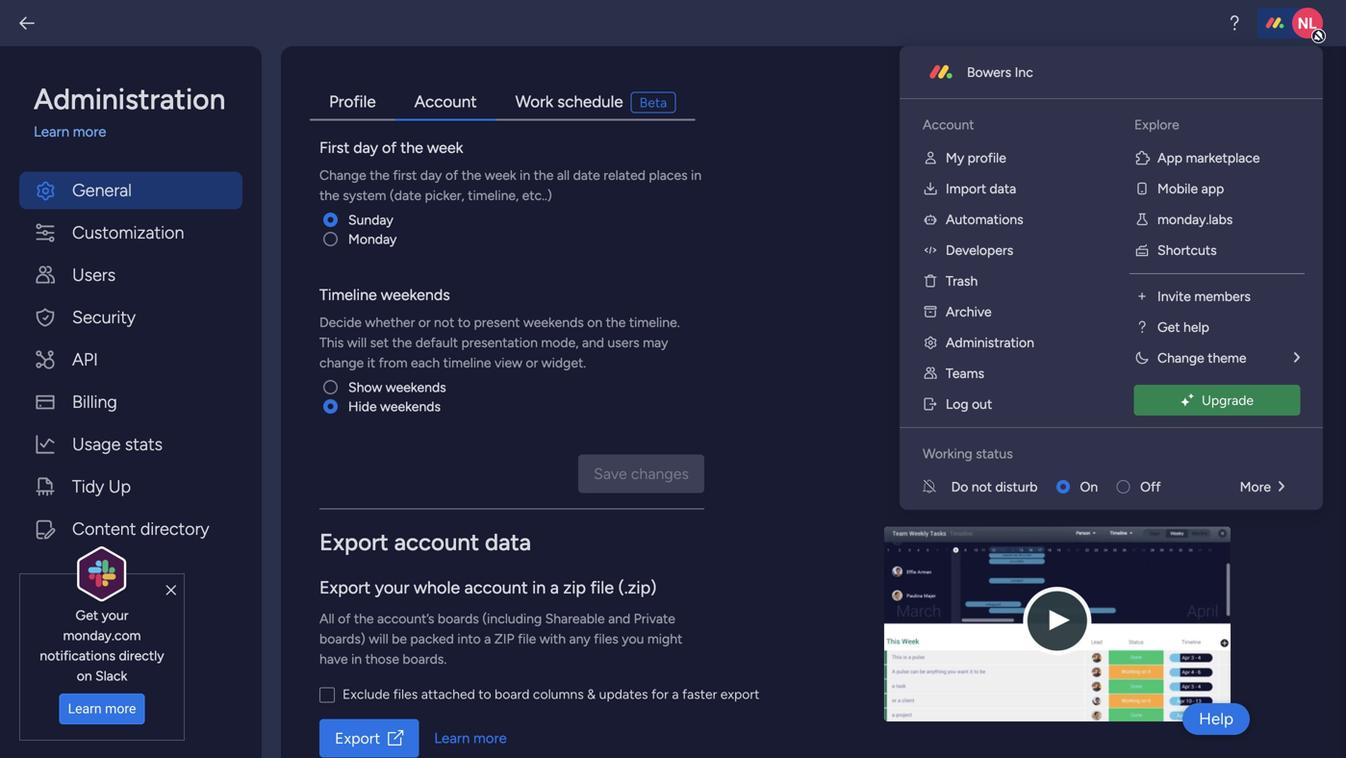 Task type: describe. For each thing, give the bounding box(es) containing it.
related
[[604, 167, 646, 183]]

directory
[[140, 519, 209, 540]]

attached
[[421, 686, 475, 703]]

export for export account data
[[320, 528, 389, 556]]

do
[[952, 479, 969, 495]]

stats
[[125, 434, 163, 455]]

get for your
[[76, 607, 98, 624]]

export for export your whole account in a zip file (.zip)
[[320, 578, 371, 598]]

directly
[[119, 648, 164, 664]]

more inside button
[[105, 701, 136, 717]]

usage stats
[[72, 434, 163, 455]]

security
[[72, 307, 136, 328]]

change the first day of the week in the all date related places in the system (date picker, timeline, etc..)
[[320, 167, 702, 204]]

packed
[[410, 631, 454, 647]]

administration image
[[923, 335, 939, 350]]

more
[[1241, 479, 1272, 495]]

learn more button
[[59, 694, 145, 725]]

help image
[[1225, 13, 1245, 33]]

learn for "learn more" button
[[68, 701, 102, 717]]

your for export
[[375, 578, 410, 598]]

archive
[[946, 304, 992, 320]]

working status
[[923, 446, 1013, 462]]

api button
[[19, 341, 243, 379]]

account's
[[377, 611, 435, 627]]

get your monday.com notifications directly on slack
[[40, 607, 164, 684]]

exclude
[[343, 686, 390, 703]]

the up users
[[606, 314, 626, 331]]

(.zip)
[[618, 578, 657, 598]]

on
[[1081, 479, 1099, 495]]

first
[[393, 167, 417, 183]]

monday
[[348, 231, 397, 247]]

notifications
[[40, 648, 116, 664]]

2 vertical spatial more
[[474, 730, 507, 747]]

import data link
[[908, 173, 1104, 204]]

import data
[[946, 180, 1017, 197]]

might
[[648, 631, 683, 647]]

private
[[634, 611, 676, 627]]

general button
[[19, 172, 243, 209]]

content directory
[[72, 519, 209, 540]]

theme
[[1208, 350, 1247, 366]]

import data image
[[923, 181, 939, 196]]

get help image
[[1135, 320, 1150, 335]]

get for help
[[1158, 319, 1181, 335]]

the up system in the top of the page
[[370, 167, 390, 183]]

working
[[923, 446, 973, 462]]

weekends for hide weekends
[[380, 399, 441, 415]]

mode,
[[541, 335, 579, 351]]

timeline,
[[468, 187, 519, 204]]

show
[[348, 379, 382, 396]]

invite members
[[1158, 288, 1251, 305]]

billing
[[72, 392, 117, 412]]

list arrow image
[[1279, 480, 1285, 494]]

mobile
[[1158, 180, 1199, 197]]

log out
[[946, 396, 993, 412]]

0 horizontal spatial or
[[419, 314, 431, 331]]

files inside the all of the account's boards (including shareable and private boards) will be packed into a zip file with any files you might have in those boards.
[[594, 631, 619, 647]]

1 vertical spatial to
[[479, 686, 492, 703]]

export your whole account in a zip file (.zip)
[[320, 578, 657, 598]]

monday.labs
[[1158, 211, 1233, 228]]

timeline
[[320, 286, 377, 304]]

v2 surfce no notifications image
[[923, 477, 952, 497]]

teams
[[946, 365, 985, 382]]

administration link
[[908, 327, 1104, 358]]

and inside the all of the account's boards (including shareable and private boards) will be packed into a zip file with any files you might have in those boards.
[[608, 611, 631, 627]]

teams link
[[908, 358, 1104, 389]]

in up etc..)
[[520, 167, 531, 183]]

0 horizontal spatial learn more link
[[34, 121, 243, 143]]

list arrow image
[[1295, 351, 1301, 365]]

status
[[976, 446, 1013, 462]]

tidy up button
[[19, 468, 243, 506]]

the up "from"
[[392, 335, 412, 351]]

1 horizontal spatial data
[[990, 180, 1017, 197]]

in inside the all of the account's boards (including shareable and private boards) will be packed into a zip file with any files you might have in those boards.
[[351, 651, 362, 668]]

places
[[649, 167, 688, 183]]

1 vertical spatial account
[[465, 578, 528, 598]]

app
[[1202, 180, 1225, 197]]

on inside decide whether or not to present weekends on the timeline. this will set the default presentation mode, and users may change it from each timeline view or widget.
[[587, 314, 603, 331]]

bowers inc
[[967, 64, 1034, 80]]

(date
[[390, 187, 422, 204]]

more link
[[1225, 472, 1301, 503]]

day inside change the first day of the week in the all date related places in the system (date picker, timeline, etc..)
[[420, 167, 442, 183]]

app marketplace
[[1158, 150, 1261, 166]]

it
[[367, 355, 376, 371]]

profile link
[[310, 85, 395, 121]]

all
[[557, 167, 570, 183]]

change for change theme
[[1158, 350, 1205, 366]]

weekends inside decide whether or not to present weekends on the timeline. this will set the default presentation mode, and users may change it from each timeline view or widget.
[[524, 314, 584, 331]]

change theme
[[1158, 350, 1247, 366]]

app
[[1158, 150, 1183, 166]]

1 vertical spatial account
[[923, 116, 975, 133]]

etc..)
[[522, 187, 552, 204]]

the left system in the top of the page
[[320, 187, 340, 204]]

users
[[608, 335, 640, 351]]

upgrade button
[[1134, 385, 1301, 416]]

developers image
[[923, 243, 939, 258]]

change
[[320, 355, 364, 371]]

0 horizontal spatial day
[[354, 139, 378, 157]]

into
[[458, 631, 481, 647]]

and inside decide whether or not to present weekends on the timeline. this will set the default presentation mode, and users may change it from each timeline view or widget.
[[582, 335, 605, 351]]

all of the account's boards (including shareable and private boards) will be packed into a zip file with any files you might have in those boards.
[[320, 611, 683, 668]]

help button
[[1183, 704, 1250, 735]]

back to workspace image
[[17, 13, 37, 33]]

upgrade
[[1202, 392, 1254, 409]]

noah lott image
[[1293, 8, 1324, 39]]

developers
[[946, 242, 1014, 258]]

0 horizontal spatial data
[[485, 528, 531, 556]]

my profile image
[[923, 150, 939, 166]]

off
[[1141, 479, 1161, 495]]

of inside the all of the account's boards (including shareable and private boards) will be packed into a zip file with any files you might have in those boards.
[[338, 611, 351, 627]]

automations
[[946, 211, 1024, 228]]

v2 export image
[[388, 731, 404, 747]]

invite members image
[[1135, 289, 1150, 304]]

export for export
[[335, 730, 380, 748]]



Task type: locate. For each thing, give the bounding box(es) containing it.
billing button
[[19, 384, 243, 421]]

0 vertical spatial file
[[591, 578, 614, 598]]

your up monday.com
[[102, 607, 128, 624]]

of right all
[[338, 611, 351, 627]]

1 horizontal spatial your
[[375, 578, 410, 598]]

learn more for "learn more" button
[[68, 701, 136, 717]]

default
[[416, 335, 458, 351]]

files right exclude
[[393, 686, 418, 703]]

2 horizontal spatial a
[[672, 686, 679, 703]]

those
[[365, 651, 399, 668]]

1 vertical spatial file
[[518, 631, 536, 647]]

in left zip
[[532, 578, 546, 598]]

work schedule
[[516, 92, 623, 112]]

archive link
[[908, 296, 1104, 327]]

inc
[[1015, 64, 1034, 80]]

get inside the get your monday.com notifications directly on slack
[[76, 607, 98, 624]]

and up you in the bottom left of the page
[[608, 611, 631, 627]]

schedule
[[558, 92, 623, 112]]

get up monday.com
[[76, 607, 98, 624]]

monday.labs image
[[1135, 212, 1150, 227]]

0 vertical spatial day
[[354, 139, 378, 157]]

not right do
[[972, 479, 993, 495]]

1 vertical spatial export
[[320, 578, 371, 598]]

administration for administration learn more
[[34, 82, 226, 116]]

1 vertical spatial on
[[77, 668, 92, 684]]

weekends for show weekends
[[386, 379, 446, 396]]

0 vertical spatial account
[[415, 92, 477, 112]]

data down my profile "link"
[[990, 180, 1017, 197]]

1 horizontal spatial a
[[550, 578, 559, 598]]

shortcuts image
[[1135, 243, 1150, 258]]

file inside the all of the account's boards (including shareable and private boards) will be packed into a zip file with any files you might have in those boards.
[[518, 631, 536, 647]]

weekends up mode,
[[524, 314, 584, 331]]

2 vertical spatial a
[[672, 686, 679, 703]]

in right places
[[691, 167, 702, 183]]

not inside decide whether or not to present weekends on the timeline. this will set the default presentation mode, and users may change it from each timeline view or widget.
[[434, 314, 455, 331]]

1 horizontal spatial administration
[[946, 335, 1035, 351]]

trash image
[[923, 273, 939, 289]]

the up timeline,
[[462, 167, 482, 183]]

1 vertical spatial your
[[102, 607, 128, 624]]

all
[[320, 611, 335, 627]]

week up timeline,
[[485, 167, 517, 183]]

0 vertical spatial files
[[594, 631, 619, 647]]

0 vertical spatial account
[[394, 528, 480, 556]]

explore
[[1135, 116, 1180, 133]]

your for get
[[102, 607, 128, 624]]

1 vertical spatial learn
[[68, 701, 102, 717]]

0 horizontal spatial administration
[[34, 82, 226, 116]]

export
[[320, 528, 389, 556], [320, 578, 371, 598], [335, 730, 380, 748]]

learn more link down attached
[[434, 728, 507, 750]]

0 vertical spatial learn more link
[[34, 121, 243, 143]]

1 vertical spatial administration
[[946, 335, 1035, 351]]

hide weekends
[[348, 399, 441, 415]]

0 vertical spatial not
[[434, 314, 455, 331]]

learn more for bottommost learn more link
[[434, 730, 507, 747]]

data up 'export your whole account in a zip file (.zip)'
[[485, 528, 531, 556]]

first day of the week
[[320, 139, 463, 157]]

of up the first
[[382, 139, 397, 157]]

will up the "those"
[[369, 631, 389, 647]]

disturb
[[996, 479, 1038, 495]]

a left zip
[[550, 578, 559, 598]]

0 vertical spatial a
[[550, 578, 559, 598]]

to
[[458, 314, 471, 331], [479, 686, 492, 703]]

work
[[516, 92, 554, 112]]

export account data
[[320, 528, 531, 556]]

0 vertical spatial your
[[375, 578, 410, 598]]

mobile app
[[1158, 180, 1225, 197]]

0 horizontal spatial on
[[77, 668, 92, 684]]

1 horizontal spatial to
[[479, 686, 492, 703]]

dapulse x slim image
[[1203, 541, 1216, 559]]

get right get help image
[[1158, 319, 1181, 335]]

account up first day of the week on the top left
[[415, 92, 477, 112]]

shareable
[[545, 611, 605, 627]]

log out image
[[923, 397, 939, 412]]

will left set
[[347, 335, 367, 351]]

help
[[1200, 709, 1234, 729]]

of
[[382, 139, 397, 157], [446, 167, 458, 183], [338, 611, 351, 627]]

general
[[72, 180, 132, 201]]

0 horizontal spatial of
[[338, 611, 351, 627]]

1 vertical spatial day
[[420, 167, 442, 183]]

1 horizontal spatial get
[[1158, 319, 1181, 335]]

2 vertical spatial learn
[[434, 730, 470, 747]]

0 horizontal spatial and
[[582, 335, 605, 351]]

1 horizontal spatial week
[[485, 167, 517, 183]]

1 vertical spatial of
[[446, 167, 458, 183]]

the inside the all of the account's boards (including shareable and private boards) will be packed into a zip file with any files you might have in those boards.
[[354, 611, 374, 627]]

archive image
[[923, 304, 939, 320]]

files right any
[[594, 631, 619, 647]]

0 horizontal spatial account
[[415, 92, 477, 112]]

weekends
[[381, 286, 450, 304], [524, 314, 584, 331], [386, 379, 446, 396], [380, 399, 441, 415]]

will inside decide whether or not to present weekends on the timeline. this will set the default presentation mode, and users may change it from each timeline view or widget.
[[347, 335, 367, 351]]

0 horizontal spatial not
[[434, 314, 455, 331]]

week down account link
[[427, 139, 463, 157]]

shortcuts
[[1158, 242, 1217, 258]]

0 horizontal spatial will
[[347, 335, 367, 351]]

tidy up
[[72, 477, 131, 497]]

file right "zip"
[[518, 631, 536, 647]]

or up default
[[419, 314, 431, 331]]

learn more down attached
[[434, 730, 507, 747]]

users button
[[19, 257, 243, 294]]

a right for at the left of the page
[[672, 686, 679, 703]]

upgrade stars new image
[[1181, 393, 1195, 407]]

0 vertical spatial learn
[[34, 123, 69, 141]]

more inside 'administration learn more'
[[73, 123, 106, 141]]

from
[[379, 355, 408, 371]]

0 horizontal spatial learn more
[[68, 701, 136, 717]]

weekends down each
[[386, 379, 446, 396]]

timeline
[[443, 355, 491, 371]]

1 vertical spatial change
[[1158, 350, 1205, 366]]

weekends up whether
[[381, 286, 450, 304]]

content directory button
[[19, 511, 243, 548]]

boards
[[438, 611, 479, 627]]

the up the first
[[401, 139, 423, 157]]

get help
[[1158, 319, 1210, 335]]

0 horizontal spatial week
[[427, 139, 463, 157]]

of up "picker,"
[[446, 167, 458, 183]]

change for change the first day of the week in the all date related places in the system (date picker, timeline, etc..)
[[320, 167, 367, 183]]

mobile app image
[[1135, 181, 1150, 196]]

1 horizontal spatial will
[[369, 631, 389, 647]]

teams image
[[923, 366, 939, 381]]

present
[[474, 314, 520, 331]]

get
[[1158, 319, 1181, 335], [76, 607, 98, 624]]

invite
[[1158, 288, 1192, 305]]

profile
[[968, 150, 1007, 166]]

0 vertical spatial of
[[382, 139, 397, 157]]

0 vertical spatial will
[[347, 335, 367, 351]]

more down board
[[474, 730, 507, 747]]

1 horizontal spatial account
[[923, 116, 975, 133]]

0 vertical spatial more
[[73, 123, 106, 141]]

1 vertical spatial a
[[484, 631, 491, 647]]

1 horizontal spatial learn more link
[[434, 728, 507, 750]]

2 vertical spatial export
[[335, 730, 380, 748]]

weekends for timeline weekends
[[381, 286, 450, 304]]

this
[[320, 335, 344, 351]]

automations image
[[923, 212, 939, 227]]

0 vertical spatial on
[[587, 314, 603, 331]]

first
[[320, 139, 350, 157]]

my
[[946, 150, 965, 166]]

2 horizontal spatial of
[[446, 167, 458, 183]]

your
[[375, 578, 410, 598], [102, 607, 128, 624]]

boards.
[[403, 651, 447, 668]]

1 vertical spatial and
[[608, 611, 631, 627]]

change inside change the first day of the week in the all date related places in the system (date picker, timeline, etc..)
[[320, 167, 367, 183]]

1 horizontal spatial change
[[1158, 350, 1205, 366]]

weekends down show weekends
[[380, 399, 441, 415]]

whether
[[365, 314, 415, 331]]

1 vertical spatial or
[[526, 355, 538, 371]]

or right view
[[526, 355, 538, 371]]

1 vertical spatial data
[[485, 528, 531, 556]]

1 vertical spatial more
[[105, 701, 136, 717]]

be
[[392, 631, 407, 647]]

your up account's
[[375, 578, 410, 598]]

learn for bottommost learn more link
[[434, 730, 470, 747]]

content
[[72, 519, 136, 540]]

security button
[[19, 299, 243, 336]]

a inside the all of the account's boards (including shareable and private boards) will be packed into a zip file with any files you might have in those boards.
[[484, 631, 491, 647]]

0 vertical spatial export
[[320, 528, 389, 556]]

export inside export button
[[335, 730, 380, 748]]

1 horizontal spatial day
[[420, 167, 442, 183]]

not up default
[[434, 314, 455, 331]]

beta
[[640, 94, 667, 111]]

administration for administration
[[946, 335, 1035, 351]]

1 horizontal spatial not
[[972, 479, 993, 495]]

change down first
[[320, 167, 367, 183]]

0 horizontal spatial change
[[320, 167, 367, 183]]

1 horizontal spatial of
[[382, 139, 397, 157]]

in
[[520, 167, 531, 183], [691, 167, 702, 183], [532, 578, 546, 598], [351, 651, 362, 668]]

1 vertical spatial will
[[369, 631, 389, 647]]

customization
[[72, 222, 184, 243]]

0 vertical spatial to
[[458, 314, 471, 331]]

1 vertical spatial not
[[972, 479, 993, 495]]

&
[[587, 686, 596, 703]]

system
[[343, 187, 386, 204]]

account up (including
[[465, 578, 528, 598]]

slack
[[95, 668, 127, 684]]

the up boards) in the left bottom of the page
[[354, 611, 374, 627]]

any
[[569, 631, 591, 647]]

administration up general "button"
[[34, 82, 226, 116]]

day up "picker,"
[[420, 167, 442, 183]]

1 horizontal spatial learn more
[[434, 730, 507, 747]]

0 vertical spatial get
[[1158, 319, 1181, 335]]

1 horizontal spatial on
[[587, 314, 603, 331]]

account up whole
[[394, 528, 480, 556]]

1 horizontal spatial file
[[591, 578, 614, 598]]

0 vertical spatial administration
[[34, 82, 226, 116]]

0 vertical spatial data
[[990, 180, 1017, 197]]

widget.
[[542, 355, 586, 371]]

profile
[[329, 92, 376, 112]]

1 vertical spatial learn more link
[[434, 728, 507, 750]]

will inside the all of the account's boards (including shareable and private boards) will be packed into a zip file with any files you might have in those boards.
[[369, 631, 389, 647]]

to left the present
[[458, 314, 471, 331]]

show weekends
[[348, 379, 446, 396]]

users
[[72, 265, 116, 285]]

the left all
[[534, 167, 554, 183]]

week inside change the first day of the week in the all date related places in the system (date picker, timeline, etc..)
[[485, 167, 517, 183]]

day right first
[[354, 139, 378, 157]]

date
[[573, 167, 601, 183]]

export button
[[320, 720, 419, 758]]

0 horizontal spatial get
[[76, 607, 98, 624]]

0 horizontal spatial to
[[458, 314, 471, 331]]

to left board
[[479, 686, 492, 703]]

trash link
[[908, 266, 1104, 296]]

on down notifications
[[77, 668, 92, 684]]

learn more inside button
[[68, 701, 136, 717]]

week
[[427, 139, 463, 157], [485, 167, 517, 183]]

of inside change the first day of the week in the all date related places in the system (date picker, timeline, etc..)
[[446, 167, 458, 183]]

learn inside 'administration learn more'
[[34, 123, 69, 141]]

0 horizontal spatial file
[[518, 631, 536, 647]]

exclude files attached to board columns & updates for a faster export
[[343, 686, 760, 703]]

0 horizontal spatial files
[[393, 686, 418, 703]]

members
[[1195, 288, 1251, 305]]

out
[[972, 396, 993, 412]]

1 horizontal spatial or
[[526, 355, 538, 371]]

your inside the get your monday.com notifications directly on slack
[[102, 607, 128, 624]]

a
[[550, 578, 559, 598], [484, 631, 491, 647], [672, 686, 679, 703]]

have
[[320, 651, 348, 668]]

2 vertical spatial of
[[338, 611, 351, 627]]

more up general
[[73, 123, 106, 141]]

1 horizontal spatial files
[[594, 631, 619, 647]]

decide whether or not to present weekends on the timeline. this will set the default presentation mode, and users may change it from each timeline view or widget.
[[320, 314, 680, 371]]

faster
[[682, 686, 718, 703]]

0 horizontal spatial your
[[102, 607, 128, 624]]

administration up teams link
[[946, 335, 1035, 351]]

updates
[[599, 686, 648, 703]]

in right have
[[351, 651, 362, 668]]

1 horizontal spatial and
[[608, 611, 631, 627]]

more
[[73, 123, 106, 141], [105, 701, 136, 717], [474, 730, 507, 747]]

change
[[320, 167, 367, 183], [1158, 350, 1205, 366]]

0 vertical spatial learn more
[[68, 701, 136, 717]]

and left users
[[582, 335, 605, 351]]

usage
[[72, 434, 121, 455]]

set
[[370, 335, 389, 351]]

0 horizontal spatial a
[[484, 631, 491, 647]]

up
[[109, 477, 131, 497]]

will
[[347, 335, 367, 351], [369, 631, 389, 647]]

learn more down "slack"
[[68, 701, 136, 717]]

0 vertical spatial change
[[320, 167, 367, 183]]

(including
[[483, 611, 542, 627]]

presentation
[[462, 335, 538, 351]]

0 vertical spatial and
[[582, 335, 605, 351]]

learn
[[34, 123, 69, 141], [68, 701, 102, 717], [434, 730, 470, 747]]

1 vertical spatial get
[[76, 607, 98, 624]]

0 vertical spatial week
[[427, 139, 463, 157]]

columns
[[533, 686, 584, 703]]

file right zip
[[591, 578, 614, 598]]

dapulse x slim image
[[166, 582, 176, 600]]

1 vertical spatial week
[[485, 167, 517, 183]]

on left the timeline.
[[587, 314, 603, 331]]

account up my
[[923, 116, 975, 133]]

to inside decide whether or not to present weekends on the timeline. this will set the default presentation mode, and users may change it from each timeline view or widget.
[[458, 314, 471, 331]]

1 vertical spatial learn more
[[434, 730, 507, 747]]

more down "slack"
[[105, 701, 136, 717]]

1 vertical spatial files
[[393, 686, 418, 703]]

on inside the get your monday.com notifications directly on slack
[[77, 668, 92, 684]]

change down get help on the right
[[1158, 350, 1205, 366]]

board
[[495, 686, 530, 703]]

learn more link up general "button"
[[34, 121, 243, 143]]

a left "zip"
[[484, 631, 491, 647]]

sunday
[[348, 212, 394, 228]]

learn inside button
[[68, 701, 102, 717]]

learn more link
[[34, 121, 243, 143], [434, 728, 507, 750]]

change theme image
[[1135, 350, 1150, 366]]

0 vertical spatial or
[[419, 314, 431, 331]]

decide
[[320, 314, 362, 331]]



Task type: vqa. For each thing, say whether or not it's contained in the screenshot.
the set
yes



